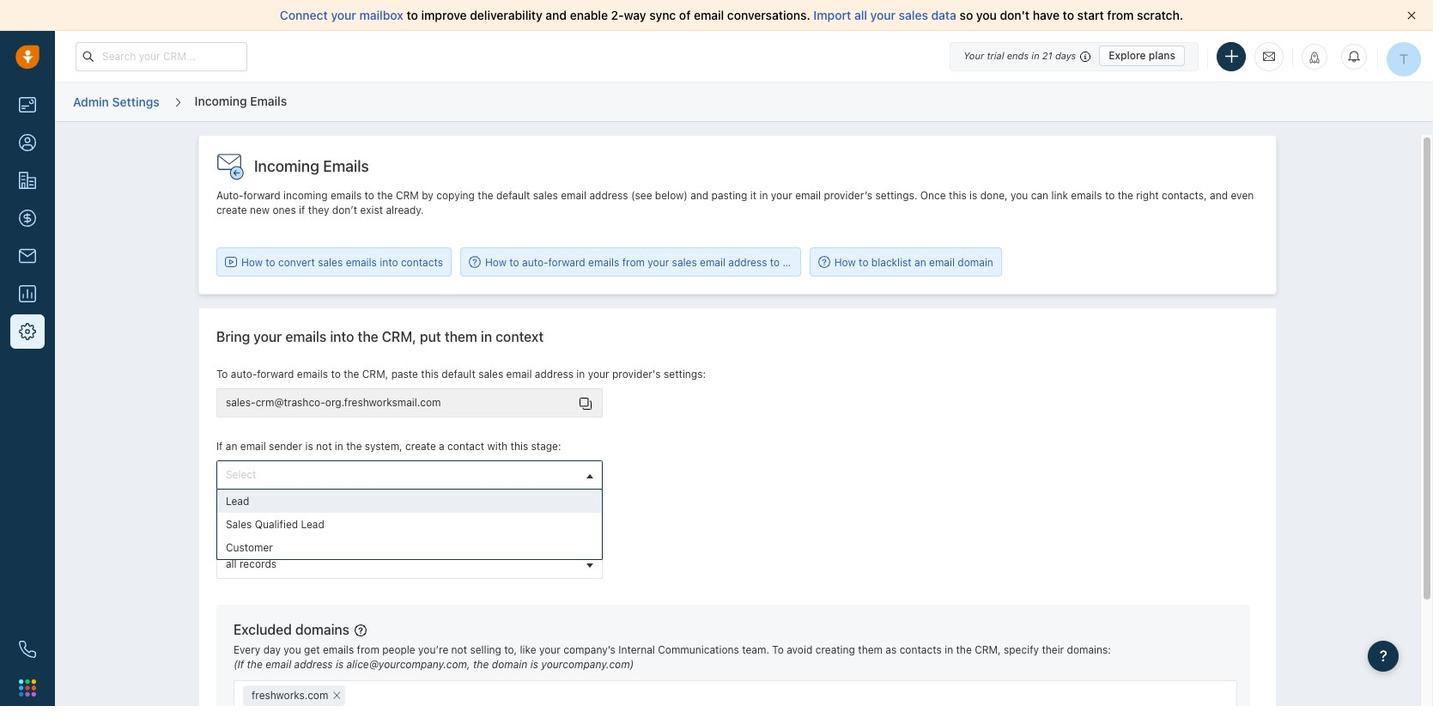 Task type: describe. For each thing, give the bounding box(es) containing it.
if an email sender is not in the system, create a contact with this stage:
[[216, 440, 561, 453]]

the up exist on the left top of page
[[377, 189, 393, 202]]

communications
[[658, 643, 740, 656]]

avoid
[[787, 643, 813, 656]]

by
[[422, 189, 434, 202]]

all records button
[[216, 550, 603, 579]]

sales qualified lead
[[226, 518, 325, 531]]

every
[[234, 643, 261, 656]]

to inside every day you get emails from people you're not selling to, like your company's internal communications team. to avoid creating them as contacts in the crm, specify their domains: (if the email address is alice@yourcompany.com, the domain is yourcompany.com)
[[773, 643, 784, 656]]

0 horizontal spatial emails
[[250, 93, 287, 108]]

import
[[814, 8, 852, 22]]

excluded domains
[[234, 622, 350, 638]]

sales
[[226, 518, 252, 531]]

start
[[1078, 8, 1105, 22]]

how to auto-forward emails from your sales email address to the crm
[[485, 256, 825, 269]]

lead inside option
[[301, 518, 325, 531]]

even
[[1231, 189, 1255, 202]]

your left the mailbox
[[331, 8, 356, 22]]

new
[[250, 204, 270, 217]]

with
[[488, 440, 508, 453]]

how for how to auto-forward emails from your sales email address to the crm
[[485, 256, 507, 269]]

phone element
[[10, 632, 45, 667]]

contacts,
[[1162, 189, 1208, 202]]

in down sales-crm@trashco-org.freshworksmail.com
[[335, 440, 344, 453]]

connect your mailbox to improve deliverability and enable 2-way sync of email conversations. import all your sales data so you don't have to start from scratch.
[[280, 8, 1184, 22]]

of
[[680, 8, 691, 22]]

days
[[1056, 50, 1077, 61]]

address inside every day you get emails from people you're not selling to, like your company's internal communications team. to avoid creating them as contacts in the crm, specify their domains: (if the email address is alice@yourcompany.com, the domain is yourcompany.com)
[[294, 658, 333, 671]]

in inside every day you get emails from people you're not selling to, like your company's internal communications team. to avoid creating them as contacts in the crm, specify their domains: (if the email address is alice@yourcompany.com, the domain is yourcompany.com)
[[945, 643, 954, 656]]

connect your mailbox link
[[280, 8, 407, 22]]

email right blacklist
[[930, 256, 955, 269]]

1 vertical spatial into
[[330, 329, 354, 345]]

admin
[[73, 94, 109, 109]]

paste
[[391, 368, 418, 380]]

to up sales-crm@trashco-org.freshworksmail.com
[[331, 368, 341, 380]]

creating
[[816, 643, 856, 656]]

the down auto-forward incoming emails to the crm by copying the default sales email address (see below) and pasting it in your email provider's settings. once this is done, you can link emails to the right contacts, and even create new ones if they don't exist already.
[[783, 256, 799, 269]]

if email sender is already in crm, link email to
[[216, 529, 439, 542]]

2-
[[611, 8, 624, 22]]

your inside auto-forward incoming emails to the crm by copying the default sales email address (see below) and pasting it in your email provider's settings. once this is done, you can link emails to the right contacts, and even create new ones if they don't exist already.
[[771, 189, 793, 202]]

0 horizontal spatial incoming
[[195, 93, 247, 108]]

0 vertical spatial auto-
[[522, 256, 549, 269]]

your
[[964, 50, 985, 61]]

domain inside every day you get emails from people you're not selling to, like your company's internal communications team. to avoid creating them as contacts in the crm, specify their domains: (if the email address is alice@yourcompany.com, the domain is yourcompany.com)
[[492, 658, 528, 671]]

from for crm
[[623, 256, 645, 269]]

crm inside auto-forward incoming emails to the crm by copying the default sales email address (see below) and pasting it in your email provider's settings. once this is done, you can link emails to the right contacts, and even create new ones if they don't exist already.
[[396, 189, 419, 202]]

select
[[226, 468, 256, 481]]

qualified
[[255, 518, 298, 531]]

sales-
[[226, 396, 256, 409]]

your right bring
[[254, 329, 282, 345]]

lead inside option
[[226, 495, 249, 508]]

is down the crm@trashco-
[[305, 440, 313, 453]]

exist
[[360, 204, 383, 217]]

right
[[1137, 189, 1159, 202]]

the down selling
[[473, 658, 489, 671]]

excluded
[[234, 622, 292, 638]]

send email image
[[1264, 49, 1276, 63]]

plans
[[1149, 49, 1176, 62]]

is down like
[[531, 658, 539, 671]]

explore plans link
[[1100, 46, 1186, 66]]

Search your CRM... text field
[[76, 42, 247, 71]]

pasting
[[712, 189, 748, 202]]

email up select
[[240, 440, 266, 453]]

their
[[1042, 643, 1065, 656]]

settings.
[[876, 189, 918, 202]]

you inside auto-forward incoming emails to the crm by copying the default sales email address (see below) and pasting it in your email provider's settings. once this is done, you can link emails to the right contacts, and even create new ones if they don't exist already.
[[1011, 189, 1029, 202]]

email up the all records
[[226, 529, 252, 542]]

all inside 'button'
[[226, 558, 237, 571]]

to left start
[[1063, 8, 1075, 22]]

customer
[[226, 541, 273, 554]]

bring your emails into the crm, put them in context
[[216, 329, 544, 345]]

forward inside auto-forward incoming emails to the crm by copying the default sales email address (see below) and pasting it in your email provider's settings. once this is done, you can link emails to the right contacts, and even create new ones if they don't exist already.
[[244, 189, 281, 202]]

contacts inside every day you get emails from people you're not selling to, like your company's internal communications team. to avoid creating them as contacts in the crm, specify their domains: (if the email address is alice@yourcompany.com, the domain is yourcompany.com)
[[900, 643, 942, 656]]

1 vertical spatial default
[[442, 368, 476, 380]]

how for how to convert sales emails into contacts
[[241, 256, 263, 269]]

how to convert sales emails into contacts link
[[225, 255, 443, 270]]

how for how to blacklist an email domain
[[835, 256, 856, 269]]

0 vertical spatial incoming emails
[[195, 93, 287, 108]]

admin settings
[[73, 94, 160, 109]]

freshworks.com
[[252, 689, 329, 702]]

1 horizontal spatial you
[[977, 8, 997, 22]]

sync
[[650, 8, 676, 22]]

all records
[[226, 558, 277, 571]]

how to blacklist an email domain link
[[819, 255, 994, 270]]

org.freshworksmail.com
[[325, 396, 441, 409]]

sales inside auto-forward incoming emails to the crm by copying the default sales email address (see below) and pasting it in your email provider's settings. once this is done, you can link emails to the right contacts, and even create new ones if they don't exist already.
[[533, 189, 558, 202]]

1 horizontal spatial incoming
[[254, 157, 319, 175]]

crm, left paste
[[362, 368, 389, 380]]

alice@yourcompany.com,
[[347, 658, 470, 671]]

1 horizontal spatial this
[[511, 440, 529, 453]]

the up sales-crm@trashco-org.freshworksmail.com
[[344, 368, 359, 380]]

× button
[[329, 686, 346, 704]]

crm, inside every day you get emails from people you're not selling to, like your company's internal communications team. to avoid creating them as contacts in the crm, specify their domains: (if the email address is alice@yourcompany.com, the domain is yourcompany.com)
[[975, 643, 1001, 656]]

data
[[932, 8, 957, 22]]

explore plans
[[1109, 49, 1176, 62]]

done,
[[981, 189, 1008, 202]]

in left context on the top of page
[[481, 329, 492, 345]]

the left specify
[[957, 643, 972, 656]]

already
[[302, 529, 337, 542]]

to up context on the top of page
[[510, 256, 520, 269]]

internal
[[619, 643, 655, 656]]

is left already
[[291, 529, 299, 542]]

how to auto-forward emails from your sales email address to the crm link
[[469, 255, 825, 270]]

put
[[420, 329, 441, 345]]

email left (see
[[561, 189, 587, 202]]

a
[[439, 440, 445, 453]]

not inside every day you get emails from people you're not selling to, like your company's internal communications team. to avoid creating them as contacts in the crm, specify their domains: (if the email address is alice@yourcompany.com, the domain is yourcompany.com)
[[452, 643, 467, 656]]

0 horizontal spatial them
[[445, 329, 478, 345]]

0 vertical spatial sender
[[269, 440, 302, 453]]

if for if an email sender is not in the system, create a contact with this stage:
[[216, 440, 223, 453]]

yourcompany.com)
[[542, 658, 634, 671]]

0 horizontal spatial auto-
[[231, 368, 257, 380]]

in left 21
[[1032, 50, 1040, 61]]

can
[[1032, 189, 1049, 202]]

to left convert
[[266, 256, 276, 269]]

crm, left put
[[382, 329, 417, 345]]

don't
[[1001, 8, 1030, 22]]

records
[[240, 558, 277, 571]]

they
[[308, 204, 329, 217]]

lead option
[[217, 490, 602, 513]]

to down auto-forward incoming emails to the crm by copying the default sales email address (see below) and pasting it in your email provider's settings. once this is done, you can link emails to the right contacts, and even create new ones if they don't exist already.
[[770, 256, 780, 269]]

mailbox
[[360, 8, 404, 22]]

how to blacklist an email domain
[[835, 256, 994, 269]]

into inside how to convert sales emails into contacts link
[[380, 256, 398, 269]]

provider's
[[824, 189, 873, 202]]

system,
[[365, 440, 403, 453]]

crm@trashco-
[[256, 396, 325, 409]]

address down auto-forward incoming emails to the crm by copying the default sales email address (see below) and pasting it in your email provider's settings. once this is done, you can link emails to the right contacts, and even create new ones if they don't exist already.
[[729, 256, 768, 269]]

below)
[[655, 189, 688, 202]]

phone image
[[19, 641, 36, 658]]

link inside auto-forward incoming emails to the crm by copying the default sales email address (see below) and pasting it in your email provider's settings. once this is done, you can link emails to the right contacts, and even create new ones if they don't exist already.
[[1052, 189, 1069, 202]]

from for your
[[357, 643, 380, 656]]

like
[[520, 643, 537, 656]]

21
[[1043, 50, 1053, 61]]



Task type: locate. For each thing, give the bounding box(es) containing it.
emails
[[331, 189, 362, 202], [1072, 189, 1103, 202], [346, 256, 377, 269], [589, 256, 620, 269], [286, 329, 327, 345], [297, 368, 328, 380], [323, 643, 354, 656]]

get
[[304, 643, 320, 656]]

email left provider's
[[796, 189, 821, 202]]

this right once
[[949, 189, 967, 202]]

is inside auto-forward incoming emails to the crm by copying the default sales email address (see below) and pasting it in your email provider's settings. once this is done, you can link emails to the right contacts, and even create new ones if they don't exist already.
[[970, 189, 978, 202]]

them inside every day you get emails from people you're not selling to, like your company's internal communications team. to avoid creating them as contacts in the crm, specify their domains: (if the email address is alice@yourcompany.com, the domain is yourcompany.com)
[[859, 643, 883, 656]]

bring
[[216, 329, 250, 345]]

1 horizontal spatial link
[[1052, 189, 1069, 202]]

context
[[496, 329, 544, 345]]

0 horizontal spatial an
[[226, 440, 238, 453]]

as
[[886, 643, 897, 656]]

default
[[497, 189, 530, 202], [442, 368, 476, 380]]

2 vertical spatial you
[[284, 643, 301, 656]]

auto-forward incoming emails to the crm by copying the default sales email address (see below) and pasting it in your email provider's settings. once this is done, you can link emails to the right contacts, and even create new ones if they don't exist already.
[[216, 189, 1255, 217]]

you left can
[[1011, 189, 1029, 202]]

0 horizontal spatial link
[[381, 529, 397, 542]]

company's
[[564, 643, 616, 656]]

0 vertical spatial if
[[216, 440, 223, 453]]

1 vertical spatial sender
[[254, 529, 288, 542]]

1 vertical spatial lead
[[301, 518, 325, 531]]

to right the mailbox
[[407, 8, 418, 22]]

and left "even"
[[1211, 189, 1229, 202]]

lead
[[226, 495, 249, 508], [301, 518, 325, 531]]

0 vertical spatial create
[[216, 204, 247, 217]]

0 horizontal spatial this
[[421, 368, 439, 380]]

0 horizontal spatial default
[[442, 368, 476, 380]]

incoming down search your crm... text box
[[195, 93, 247, 108]]

default inside auto-forward incoming emails to the crm by copying the default sales email address (see below) and pasting it in your email provider's settings. once this is done, you can link emails to the right contacts, and even create new ones if they don't exist already.
[[497, 189, 530, 202]]

domain down done,
[[958, 256, 994, 269]]

enable
[[570, 8, 608, 22]]

create inside auto-forward incoming emails to the crm by copying the default sales email address (see below) and pasting it in your email provider's settings. once this is done, you can link emails to the right contacts, and even create new ones if they don't exist already.
[[216, 204, 247, 217]]

0 horizontal spatial domain
[[492, 658, 528, 671]]

0 horizontal spatial from
[[357, 643, 380, 656]]

your down the below)
[[648, 256, 669, 269]]

every day you get emails from people you're not selling to, like your company's internal communications team. to avoid creating them as contacts in the crm, specify their domains: (if the email address is alice@yourcompany.com, the domain is yourcompany.com)
[[234, 643, 1112, 671]]

1 vertical spatial to
[[773, 643, 784, 656]]

0 vertical spatial contacts
[[401, 256, 443, 269]]

0 horizontal spatial lead
[[226, 495, 249, 508]]

2 vertical spatial from
[[357, 643, 380, 656]]

0 vertical spatial emails
[[250, 93, 287, 108]]

not
[[316, 440, 332, 453], [452, 643, 467, 656]]

0 vertical spatial all
[[855, 8, 868, 22]]

to,
[[505, 643, 517, 656]]

1 how from the left
[[241, 256, 263, 269]]

1 horizontal spatial contacts
[[900, 643, 942, 656]]

1 vertical spatial emails
[[323, 157, 369, 175]]

1 horizontal spatial crm
[[802, 256, 825, 269]]

0 vertical spatial crm
[[396, 189, 419, 202]]

auto-
[[216, 189, 244, 202]]

the left right
[[1118, 189, 1134, 202]]

if
[[299, 204, 305, 217]]

0 horizontal spatial to
[[216, 368, 228, 380]]

0 vertical spatial this
[[949, 189, 967, 202]]

1 vertical spatial domain
[[492, 658, 528, 671]]

sender up records
[[254, 529, 288, 542]]

1 if from the top
[[216, 440, 223, 453]]

auto- up context on the top of page
[[522, 256, 549, 269]]

create
[[216, 204, 247, 217], [406, 440, 436, 453]]

1 horizontal spatial an
[[915, 256, 927, 269]]

1 vertical spatial auto-
[[231, 368, 257, 380]]

the
[[377, 189, 393, 202], [478, 189, 494, 202], [1118, 189, 1134, 202], [783, 256, 799, 269], [358, 329, 379, 345], [344, 368, 359, 380], [346, 440, 362, 453], [957, 643, 972, 656], [247, 658, 263, 671], [473, 658, 489, 671]]

email right of
[[694, 8, 725, 22]]

is left done,
[[970, 189, 978, 202]]

default right copying
[[497, 189, 530, 202]]

freshworks switcher image
[[19, 679, 36, 697]]

2 how from the left
[[485, 256, 507, 269]]

contacts down already.
[[401, 256, 443, 269]]

to left right
[[1106, 189, 1115, 202]]

0 vertical spatial default
[[497, 189, 530, 202]]

if
[[216, 440, 223, 453], [216, 529, 223, 542]]

list box
[[217, 490, 602, 559]]

0 horizontal spatial crm
[[396, 189, 419, 202]]

link right can
[[1052, 189, 1069, 202]]

0 vertical spatial them
[[445, 329, 478, 345]]

crm down provider's
[[802, 256, 825, 269]]

2 horizontal spatial you
[[1011, 189, 1029, 202]]

you
[[977, 8, 997, 22], [1011, 189, 1029, 202], [284, 643, 301, 656]]

domains
[[295, 622, 350, 638]]

0 vertical spatial forward
[[244, 189, 281, 202]]

in inside auto-forward incoming emails to the crm by copying the default sales email address (see below) and pasting it in your email provider's settings. once this is done, you can link emails to the right contacts, and even create new ones if they don't exist already.
[[760, 189, 768, 202]]

1 vertical spatial incoming
[[254, 157, 319, 175]]

people
[[382, 643, 416, 656]]

1 vertical spatial create
[[406, 440, 436, 453]]

0 horizontal spatial not
[[316, 440, 332, 453]]

is up × button
[[336, 658, 344, 671]]

0 horizontal spatial how
[[241, 256, 263, 269]]

domain
[[958, 256, 994, 269], [492, 658, 528, 671]]

to left avoid
[[773, 643, 784, 656]]

improve
[[421, 8, 467, 22]]

from right start
[[1108, 8, 1135, 22]]

not right "you're"
[[452, 643, 467, 656]]

1 vertical spatial them
[[859, 643, 883, 656]]

your trial ends in 21 days
[[964, 50, 1077, 61]]

1 vertical spatial crm
[[802, 256, 825, 269]]

0 vertical spatial domain
[[958, 256, 994, 269]]

1 horizontal spatial domain
[[958, 256, 994, 269]]

import all your sales data link
[[814, 8, 960, 22]]

way
[[624, 8, 647, 22]]

so
[[960, 8, 974, 22]]

email down day
[[266, 658, 291, 671]]

1 horizontal spatial to
[[773, 643, 784, 656]]

an right blacklist
[[915, 256, 927, 269]]

email down context on the top of page
[[507, 368, 532, 380]]

this
[[949, 189, 967, 202], [421, 368, 439, 380], [511, 440, 529, 453]]

1 horizontal spatial emails
[[323, 157, 369, 175]]

how left convert
[[241, 256, 263, 269]]

lead up the sales
[[226, 495, 249, 508]]

to up sales-
[[216, 368, 228, 380]]

close image
[[1408, 11, 1417, 20]]

2 vertical spatial forward
[[257, 368, 294, 380]]

0 horizontal spatial contacts
[[401, 256, 443, 269]]

blacklist
[[872, 256, 912, 269]]

incoming
[[195, 93, 247, 108], [254, 157, 319, 175]]

address left (see
[[590, 189, 629, 202]]

emails
[[250, 93, 287, 108], [323, 157, 369, 175]]

this right paste
[[421, 368, 439, 380]]

an
[[915, 256, 927, 269], [226, 440, 238, 453]]

0 vertical spatial into
[[380, 256, 398, 269]]

to auto-forward emails to the crm, paste this default sales email address in your provider's settings:
[[216, 368, 706, 380]]

0 vertical spatial you
[[977, 8, 997, 22]]

stage:
[[531, 440, 561, 453]]

1 vertical spatial you
[[1011, 189, 1029, 202]]

incoming
[[284, 189, 328, 202]]

address inside auto-forward incoming emails to the crm by copying the default sales email address (see below) and pasting it in your email provider's settings. once this is done, you can link emails to the right contacts, and even create new ones if they don't exist already.
[[590, 189, 629, 202]]

into
[[380, 256, 398, 269], [330, 329, 354, 345]]

0 vertical spatial incoming
[[195, 93, 247, 108]]

0 horizontal spatial and
[[546, 8, 567, 22]]

to up exist on the left top of page
[[365, 189, 375, 202]]

into down already.
[[380, 256, 398, 269]]

1 horizontal spatial into
[[380, 256, 398, 269]]

1 vertical spatial forward
[[549, 256, 586, 269]]

to left blacklist
[[859, 256, 869, 269]]

create down auto-
[[216, 204, 247, 217]]

1 vertical spatial an
[[226, 440, 238, 453]]

your inside every day you get emails from people you're not selling to, like your company's internal communications team. to avoid creating them as contacts in the crm, specify their domains: (if the email address is alice@yourcompany.com, the domain is yourcompany.com)
[[539, 643, 561, 656]]

link
[[1052, 189, 1069, 202], [381, 529, 397, 542]]

email inside every day you get emails from people you're not selling to, like your company's internal communications team. to avoid creating them as contacts in the crm, specify their domains: (if the email address is alice@yourcompany.com, the domain is yourcompany.com)
[[266, 658, 291, 671]]

0 horizontal spatial into
[[330, 329, 354, 345]]

×
[[333, 686, 342, 704]]

1 horizontal spatial and
[[691, 189, 709, 202]]

sales-crm@trashco-org.freshworksmail.com
[[226, 396, 441, 409]]

select button
[[216, 461, 603, 490]]

2 horizontal spatial from
[[1108, 8, 1135, 22]]

address down get on the bottom left
[[294, 658, 333, 671]]

your inside how to auto-forward emails from your sales email address to the crm link
[[648, 256, 669, 269]]

2 vertical spatial this
[[511, 440, 529, 453]]

email down auto-forward incoming emails to the crm by copying the default sales email address (see below) and pasting it in your email provider's settings. once this is done, you can link emails to the right contacts, and even create new ones if they don't exist already.
[[700, 256, 726, 269]]

2 horizontal spatial and
[[1211, 189, 1229, 202]]

0 horizontal spatial all
[[226, 558, 237, 571]]

1 horizontal spatial create
[[406, 440, 436, 453]]

contacts right the as
[[900, 643, 942, 656]]

you inside every day you get emails from people you're not selling to, like your company's internal communications team. to avoid creating them as contacts in the crm, specify their domains: (if the email address is alice@yourcompany.com, the domain is yourcompany.com)
[[284, 643, 301, 656]]

1 horizontal spatial them
[[859, 643, 883, 656]]

email
[[694, 8, 725, 22], [561, 189, 587, 202], [796, 189, 821, 202], [700, 256, 726, 269], [930, 256, 955, 269], [507, 368, 532, 380], [240, 440, 266, 453], [226, 529, 252, 542], [400, 529, 426, 542], [266, 658, 291, 671]]

this right 'with'
[[511, 440, 529, 453]]

is
[[970, 189, 978, 202], [305, 440, 313, 453], [291, 529, 299, 542], [336, 658, 344, 671], [531, 658, 539, 671]]

all right import
[[855, 8, 868, 22]]

in
[[1032, 50, 1040, 61], [760, 189, 768, 202], [481, 329, 492, 345], [577, 368, 585, 380], [335, 440, 344, 453], [340, 529, 349, 542], [945, 643, 954, 656]]

crm up already.
[[396, 189, 419, 202]]

day
[[263, 643, 281, 656]]

settings
[[112, 94, 160, 109]]

how to convert sales emails into contacts
[[241, 256, 443, 269]]

(if
[[234, 658, 244, 671]]

None search field
[[346, 686, 367, 706]]

1 vertical spatial incoming emails
[[254, 157, 369, 175]]

selling
[[470, 643, 502, 656]]

list box containing lead
[[217, 490, 602, 559]]

the left put
[[358, 329, 379, 345]]

explore
[[1109, 49, 1147, 62]]

domain down to,
[[492, 658, 528, 671]]

all down customer
[[226, 558, 237, 571]]

auto- up sales-
[[231, 368, 257, 380]]

your
[[331, 8, 356, 22], [871, 8, 896, 22], [771, 189, 793, 202], [648, 256, 669, 269], [254, 329, 282, 345], [588, 368, 610, 380], [539, 643, 561, 656]]

1 vertical spatial all
[[226, 558, 237, 571]]

in left provider's
[[577, 368, 585, 380]]

admin settings link
[[72, 88, 160, 115]]

your left provider's
[[588, 368, 610, 380]]

team.
[[742, 643, 770, 656]]

from down the click to learn how to exclude email domains icon
[[357, 643, 380, 656]]

0 vertical spatial not
[[316, 440, 332, 453]]

have
[[1033, 8, 1060, 22]]

emails inside every day you get emails from people you're not selling to, like your company's internal communications team. to avoid creating them as contacts in the crm, specify their domains: (if the email address is alice@yourcompany.com, the domain is yourcompany.com)
[[323, 643, 354, 656]]

address
[[590, 189, 629, 202], [729, 256, 768, 269], [535, 368, 574, 380], [294, 658, 333, 671]]

0 vertical spatial an
[[915, 256, 927, 269]]

how up context on the top of page
[[485, 256, 507, 269]]

2 horizontal spatial how
[[835, 256, 856, 269]]

sales qualified lead option
[[217, 513, 602, 536]]

the right copying
[[478, 189, 494, 202]]

0 vertical spatial from
[[1108, 8, 1135, 22]]

all
[[855, 8, 868, 22], [226, 558, 237, 571]]

1 horizontal spatial default
[[497, 189, 530, 202]]

lead right qualified
[[301, 518, 325, 531]]

1 horizontal spatial auto-
[[522, 256, 549, 269]]

1 horizontal spatial lead
[[301, 518, 325, 531]]

sender
[[269, 440, 302, 453], [254, 529, 288, 542]]

an up select
[[226, 440, 238, 453]]

this inside auto-forward incoming emails to the crm by copying the default sales email address (see below) and pasting it in your email provider's settings. once this is done, you can link emails to the right contacts, and even create new ones if they don't exist already.
[[949, 189, 967, 202]]

sender down the crm@trashco-
[[269, 440, 302, 453]]

settings:
[[664, 368, 706, 380]]

customer option
[[217, 536, 602, 559]]

1 vertical spatial if
[[216, 529, 223, 542]]

and left the enable
[[546, 8, 567, 22]]

crm inside how to auto-forward emails from your sales email address to the crm link
[[802, 256, 825, 269]]

you left get on the bottom left
[[284, 643, 301, 656]]

copying
[[437, 189, 475, 202]]

address down context on the top of page
[[535, 368, 574, 380]]

domain inside how to blacklist an email domain link
[[958, 256, 994, 269]]

1 horizontal spatial how
[[485, 256, 507, 269]]

crm, right already
[[352, 529, 378, 542]]

incoming emails
[[195, 93, 287, 108], [254, 157, 369, 175]]

from inside every day you get emails from people you're not selling to, like your company's internal communications team. to avoid creating them as contacts in the crm, specify their domains: (if the email address is alice@yourcompany.com, the domain is yourcompany.com)
[[357, 643, 380, 656]]

0 vertical spatial to
[[216, 368, 228, 380]]

1 vertical spatial this
[[421, 368, 439, 380]]

trial
[[987, 50, 1005, 61]]

crm,
[[382, 329, 417, 345], [362, 368, 389, 380], [352, 529, 378, 542], [975, 643, 1001, 656]]

click to learn how to exclude email domains image
[[355, 625, 367, 637]]

crm
[[396, 189, 419, 202], [802, 256, 825, 269]]

and right the below)
[[691, 189, 709, 202]]

not down sales-crm@trashco-org.freshworksmail.com
[[316, 440, 332, 453]]

email up all records 'button'
[[400, 529, 426, 542]]

you right so
[[977, 8, 997, 22]]

in right already
[[340, 529, 349, 542]]

if for if email sender is already in crm, link email to
[[216, 529, 223, 542]]

1 horizontal spatial all
[[855, 8, 868, 22]]

1 horizontal spatial not
[[452, 643, 467, 656]]

1 vertical spatial contacts
[[900, 643, 942, 656]]

incoming up incoming
[[254, 157, 319, 175]]

your right import
[[871, 8, 896, 22]]

1 vertical spatial link
[[381, 529, 397, 542]]

contacts
[[401, 256, 443, 269], [900, 643, 942, 656]]

in right the as
[[945, 643, 954, 656]]

default right paste
[[442, 368, 476, 380]]

the left system,
[[346, 440, 362, 453]]

2 horizontal spatial this
[[949, 189, 967, 202]]

them right put
[[445, 329, 478, 345]]

them left the as
[[859, 643, 883, 656]]

0 vertical spatial link
[[1052, 189, 1069, 202]]

convert
[[278, 256, 315, 269]]

to up all records 'button'
[[429, 529, 439, 542]]

0 vertical spatial lead
[[226, 495, 249, 508]]

specify
[[1004, 643, 1040, 656]]

1 vertical spatial from
[[623, 256, 645, 269]]

0 horizontal spatial create
[[216, 204, 247, 217]]

from down (see
[[623, 256, 645, 269]]

in right the it
[[760, 189, 768, 202]]

2 if from the top
[[216, 529, 223, 542]]

into up sales-crm@trashco-org.freshworksmail.com
[[330, 329, 354, 345]]

provider's
[[613, 368, 661, 380]]

create left a
[[406, 440, 436, 453]]

1 vertical spatial not
[[452, 643, 467, 656]]

ends
[[1008, 50, 1029, 61]]

the right (if
[[247, 658, 263, 671]]

what's new image
[[1309, 51, 1321, 63]]

1 horizontal spatial from
[[623, 256, 645, 269]]

conversations.
[[728, 8, 811, 22]]

0 horizontal spatial you
[[284, 643, 301, 656]]

domains:
[[1068, 643, 1112, 656]]

connect
[[280, 8, 328, 22]]

forward inside how to auto-forward emails from your sales email address to the crm link
[[549, 256, 586, 269]]

link up all records 'button'
[[381, 529, 397, 542]]

3 how from the left
[[835, 256, 856, 269]]

contact
[[448, 440, 485, 453]]



Task type: vqa. For each thing, say whether or not it's contained in the screenshot.
the add payment method
no



